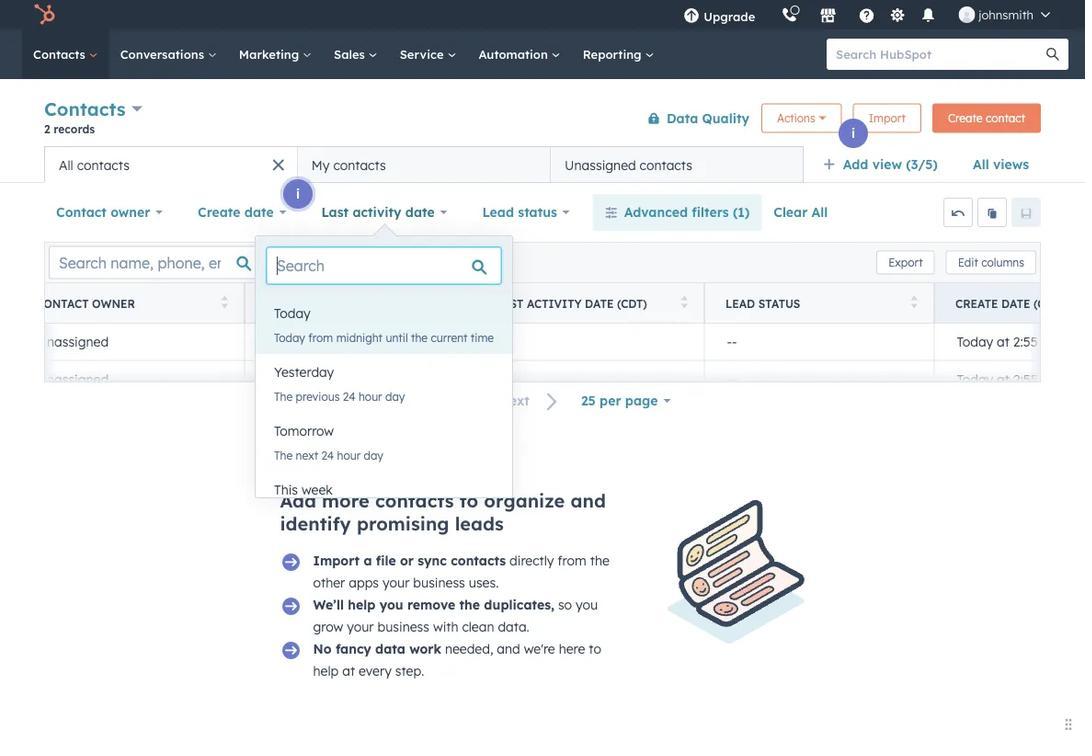 Task type: describe. For each thing, give the bounding box(es) containing it.
unassigned contacts
[[565, 157, 692, 173]]

add for add view (3/5)
[[843, 156, 868, 172]]

a
[[364, 553, 372, 569]]

lead status
[[726, 297, 800, 310]]

0 vertical spatial at
[[997, 334, 1010, 350]]

Search name, phone, email addresses, or company search field
[[49, 246, 266, 279]]

needed,
[[445, 641, 493, 657]]

all views link
[[961, 146, 1041, 183]]

date inside last activity date popup button
[[405, 204, 435, 220]]

we're
[[524, 641, 555, 657]]

date inside create date popup button
[[244, 204, 274, 220]]

next
[[296, 448, 318, 462]]

help inside needed, and we're here to help at every step.
[[313, 663, 339, 679]]

this week
[[274, 482, 333, 498]]

from inside directly from the other apps your business uses.
[[558, 553, 586, 569]]

lead status
[[482, 204, 557, 220]]

company
[[321, 297, 377, 310]]

no fancy data work
[[313, 641, 441, 657]]

today button
[[256, 295, 512, 332]]

press to sort. image
[[911, 296, 918, 309]]

and inside needed, and we're here to help at every step.
[[497, 641, 520, 657]]

export
[[888, 256, 923, 269]]

import button
[[853, 103, 921, 133]]

1 vertical spatial owner
[[92, 297, 135, 310]]

conversations link
[[109, 29, 228, 79]]

day for tomorrow
[[364, 448, 383, 462]]

or
[[400, 553, 414, 569]]

hour for yesterday
[[359, 389, 382, 403]]

hubspot link
[[22, 4, 69, 26]]

import a file or sync contacts
[[313, 553, 506, 569]]

all contacts
[[59, 157, 130, 173]]

previous page image
[[409, 391, 431, 413]]

to inside needed, and we're here to help at every step.
[[589, 641, 601, 657]]

service link
[[389, 29, 468, 79]]

2 press to sort. image from the left
[[681, 296, 688, 309]]

identify
[[280, 512, 351, 535]]

next
[[499, 393, 530, 409]]

tomorrow button
[[256, 413, 512, 450]]

sync
[[418, 553, 447, 569]]

owner inside popup button
[[111, 204, 150, 220]]

promising
[[357, 512, 449, 535]]

per
[[600, 393, 621, 409]]

all views
[[973, 156, 1029, 172]]

clear all button
[[762, 194, 840, 231]]

2 (cdt) from the left
[[1034, 297, 1064, 310]]

business inside directly from the other apps your business uses.
[[413, 575, 465, 591]]

25
[[581, 393, 596, 409]]

2 vertical spatial unassigned
[[37, 371, 109, 387]]

25 per page button
[[569, 383, 683, 419]]

remove
[[407, 597, 455, 613]]

last activity date button
[[309, 194, 459, 231]]

you inside so you grow your business with clean data.
[[576, 597, 598, 613]]

1 -- button from the top
[[704, 324, 934, 360]]

marketing link
[[228, 29, 323, 79]]

filters
[[692, 204, 729, 220]]

1 vertical spatial i
[[296, 186, 300, 202]]

business inside so you grow your business with clean data.
[[377, 619, 429, 635]]

1 2:55 from the top
[[1013, 334, 1038, 350]]

directly from the other apps your business uses.
[[313, 553, 610, 591]]

Search HubSpot search field
[[827, 39, 1052, 70]]

sales link
[[323, 29, 389, 79]]

all for all contacts
[[59, 157, 73, 173]]

organize
[[484, 489, 565, 512]]

create for create date
[[198, 204, 240, 220]]

my
[[312, 157, 330, 173]]

we'll
[[313, 597, 344, 613]]

add more contacts to organize and identify promising leads
[[280, 489, 606, 535]]

yesterday button
[[256, 354, 512, 391]]

upgrade image
[[683, 8, 700, 25]]

contacts inside contacts link
[[33, 46, 89, 62]]

contacts inside contacts popup button
[[44, 97, 126, 120]]

the inside directly from the other apps your business uses.
[[590, 553, 610, 569]]

automation link
[[468, 29, 572, 79]]

1 press to sort. image from the left
[[221, 296, 228, 309]]

1 you from the left
[[379, 597, 403, 613]]

export button
[[876, 251, 935, 274]]

advanced filters (1) button
[[593, 194, 762, 231]]

2 2:55 from the top
[[1013, 371, 1038, 387]]

midnight
[[336, 331, 383, 344]]

no
[[313, 641, 332, 657]]

help button
[[851, 0, 882, 29]]

contacts link
[[22, 29, 109, 79]]

1 today at 2:55 pm from the top
[[957, 334, 1061, 350]]

reporting link
[[572, 29, 665, 79]]

your inside directly from the other apps your business uses.
[[383, 575, 410, 591]]

advanced
[[624, 204, 688, 220]]

data
[[375, 641, 405, 657]]

file
[[376, 553, 396, 569]]

create date (cdt)
[[955, 297, 1064, 310]]

quality
[[702, 110, 750, 126]]

time
[[471, 331, 494, 344]]

primary company
[[266, 297, 377, 310]]

1 date from the left
[[585, 297, 614, 310]]

sales
[[334, 46, 368, 62]]

edit
[[958, 256, 978, 269]]

add view (3/5) button
[[811, 146, 961, 183]]

2 date from the left
[[1002, 297, 1030, 310]]

this
[[274, 482, 298, 498]]

with
[[433, 619, 458, 635]]

1 unassigned button from the top
[[15, 324, 245, 360]]

clear
[[774, 204, 808, 220]]

24 for tomorrow
[[321, 448, 334, 462]]

we'll help you remove the duplicates,
[[313, 597, 554, 613]]

next button
[[493, 389, 569, 413]]

leads
[[455, 512, 504, 535]]

status
[[518, 204, 557, 220]]

contacts for unassigned contacts
[[640, 157, 692, 173]]

primary company column header
[[245, 283, 475, 324]]

search image
[[1046, 48, 1059, 61]]

1 pm from the top
[[1041, 334, 1061, 350]]

marketplaces image
[[820, 8, 836, 25]]

marketing
[[239, 46, 303, 62]]



Task type: locate. For each thing, give the bounding box(es) containing it.
0 horizontal spatial to
[[460, 489, 478, 512]]

at
[[997, 334, 1010, 350], [997, 371, 1010, 387], [342, 663, 355, 679]]

last left activity
[[496, 297, 524, 310]]

add inside popup button
[[843, 156, 868, 172]]

1 vertical spatial last
[[496, 297, 524, 310]]

1 press to sort. element from the left
[[221, 296, 228, 311]]

import inside the import button
[[869, 111, 906, 125]]

1 vertical spatial unassigned
[[37, 334, 109, 350]]

today today from midnight until the current time
[[274, 305, 494, 344]]

24 inside yesterday the previous 24 hour day
[[343, 389, 355, 403]]

more
[[322, 489, 369, 512]]

last activity date
[[321, 204, 435, 220]]

0 vertical spatial add
[[843, 156, 868, 172]]

all for all views
[[973, 156, 989, 172]]

0 horizontal spatial lead
[[482, 204, 514, 220]]

contacts for all contacts
[[77, 157, 130, 173]]

contact owner down all contacts
[[56, 204, 150, 220]]

press to sort. image left the lead status
[[681, 296, 688, 309]]

contacts inside "button"
[[77, 157, 130, 173]]

1 vertical spatial your
[[347, 619, 374, 635]]

1 horizontal spatial last
[[496, 297, 524, 310]]

the for yesterday
[[274, 389, 293, 403]]

columns
[[981, 256, 1024, 269]]

0 vertical spatial contact owner
[[56, 204, 150, 220]]

0 horizontal spatial last
[[321, 204, 349, 220]]

grow
[[313, 619, 343, 635]]

1 vertical spatial business
[[377, 619, 429, 635]]

1 vertical spatial import
[[313, 553, 360, 569]]

help image
[[858, 8, 875, 25]]

1 vertical spatial contact owner
[[36, 297, 135, 310]]

0 vertical spatial today at 2:55 pm
[[957, 334, 1061, 350]]

1 horizontal spatial date
[[1002, 297, 1030, 310]]

1 horizontal spatial i
[[851, 125, 855, 141]]

upgrade
[[704, 9, 755, 24]]

so you grow your business with clean data.
[[313, 597, 598, 635]]

0 horizontal spatial you
[[379, 597, 403, 613]]

day inside yesterday the previous 24 hour day
[[385, 389, 405, 403]]

i button up add view (3/5)
[[839, 119, 868, 148]]

1 horizontal spatial all
[[812, 204, 828, 220]]

1 horizontal spatial help
[[348, 597, 376, 613]]

0 vertical spatial import
[[869, 111, 906, 125]]

contacts up import a file or sync contacts
[[375, 489, 454, 512]]

2 unassigned button from the top
[[15, 360, 245, 397]]

page
[[625, 393, 658, 409]]

clear all
[[774, 204, 828, 220]]

1 vertical spatial 2:55
[[1013, 371, 1038, 387]]

1 horizontal spatial date
[[405, 204, 435, 220]]

0 vertical spatial lead
[[482, 204, 514, 220]]

1 horizontal spatial (cdt)
[[1034, 297, 1064, 310]]

the right until at the left top of the page
[[411, 331, 428, 344]]

create date
[[198, 204, 274, 220]]

notifications image
[[920, 8, 936, 25]]

2 horizontal spatial press to sort. element
[[911, 296, 918, 311]]

2 horizontal spatial all
[[973, 156, 989, 172]]

pagination navigation
[[403, 389, 569, 413]]

johnsmith
[[979, 7, 1034, 22]]

0 vertical spatial create
[[948, 111, 983, 125]]

import up other
[[313, 553, 360, 569]]

3 press to sort. element from the left
[[911, 296, 918, 311]]

0 vertical spatial hour
[[359, 389, 382, 403]]

marketplaces button
[[809, 0, 847, 29]]

i button down my
[[283, 179, 313, 209]]

0 vertical spatial last
[[321, 204, 349, 220]]

1 horizontal spatial press to sort. image
[[681, 296, 688, 309]]

contacts banner
[[44, 94, 1041, 146]]

1 horizontal spatial lead
[[726, 297, 755, 310]]

activity
[[527, 297, 582, 310]]

0 vertical spatial from
[[308, 331, 333, 344]]

the inside today today from midnight until the current time
[[411, 331, 428, 344]]

from right directly
[[558, 553, 586, 569]]

1 horizontal spatial i button
[[839, 119, 868, 148]]

actions
[[777, 111, 815, 125]]

create left contact
[[948, 111, 983, 125]]

hour right next
[[337, 448, 361, 462]]

fancy
[[336, 641, 371, 657]]

0 horizontal spatial press to sort. image
[[221, 296, 228, 309]]

contacts inside add more contacts to organize and identify promising leads
[[375, 489, 454, 512]]

0 vertical spatial your
[[383, 575, 410, 591]]

so
[[558, 597, 572, 613]]

create down edit
[[955, 297, 998, 310]]

lead for lead status
[[482, 204, 514, 220]]

view
[[872, 156, 902, 172]]

0 horizontal spatial import
[[313, 553, 360, 569]]

(3/5)
[[906, 156, 938, 172]]

automation
[[479, 46, 551, 62]]

search button
[[1037, 39, 1069, 70]]

1 horizontal spatial the
[[459, 597, 480, 613]]

hubspot image
[[33, 4, 55, 26]]

unassigned inside button
[[565, 157, 636, 173]]

edit columns
[[958, 256, 1024, 269]]

day left previous page icon
[[385, 389, 405, 403]]

needed, and we're here to help at every step.
[[313, 641, 601, 679]]

24 inside "tomorrow the next 24 hour day"
[[321, 448, 334, 462]]

0 horizontal spatial date
[[244, 204, 274, 220]]

24 right next
[[321, 448, 334, 462]]

conversations
[[120, 46, 208, 62]]

settings link
[[886, 5, 909, 24]]

1 vertical spatial help
[[313, 663, 339, 679]]

2 the from the top
[[274, 448, 293, 462]]

advanced filters (1)
[[624, 204, 750, 220]]

you right "so"
[[576, 597, 598, 613]]

business up we'll help you remove the duplicates,
[[413, 575, 465, 591]]

contacts up records
[[44, 97, 126, 120]]

owner down search name, phone, email addresses, or company search field
[[92, 297, 135, 310]]

the inside yesterday the previous 24 hour day
[[274, 389, 293, 403]]

add inside add more contacts to organize and identify promising leads
[[280, 489, 316, 512]]

create contact
[[948, 111, 1025, 125]]

import for import a file or sync contacts
[[313, 553, 360, 569]]

0 vertical spatial unassigned
[[565, 157, 636, 173]]

day inside "tomorrow the next 24 hour day"
[[364, 448, 383, 462]]

all right clear
[[812, 204, 828, 220]]

the for tomorrow
[[274, 448, 293, 462]]

john smith image
[[958, 6, 975, 23]]

menu containing johnsmith
[[671, 0, 1063, 29]]

0 vertical spatial the
[[411, 331, 428, 344]]

contact owner
[[56, 204, 150, 220], [36, 297, 135, 310]]

help down apps
[[348, 597, 376, 613]]

work
[[409, 641, 441, 657]]

directly
[[510, 553, 554, 569]]

2 vertical spatial the
[[459, 597, 480, 613]]

1 horizontal spatial you
[[576, 597, 598, 613]]

your down file
[[383, 575, 410, 591]]

day for yesterday
[[385, 389, 405, 403]]

the inside "tomorrow the next 24 hour day"
[[274, 448, 293, 462]]

here
[[559, 641, 585, 657]]

contact owner down search name, phone, email addresses, or company search field
[[36, 297, 135, 310]]

1 date from the left
[[244, 204, 274, 220]]

1 horizontal spatial 24
[[343, 389, 355, 403]]

1 the from the top
[[274, 389, 293, 403]]

2 records
[[44, 122, 95, 136]]

0 horizontal spatial i button
[[283, 179, 313, 209]]

the down yesterday
[[274, 389, 293, 403]]

0 horizontal spatial date
[[585, 297, 614, 310]]

date
[[585, 297, 614, 310], [1002, 297, 1030, 310]]

data quality
[[667, 110, 750, 126]]

hour up tomorrow button
[[359, 389, 382, 403]]

hour inside "tomorrow the next 24 hour day"
[[337, 448, 361, 462]]

hour for tomorrow
[[337, 448, 361, 462]]

0 vertical spatial to
[[460, 489, 478, 512]]

tomorrow
[[274, 423, 334, 439]]

0 horizontal spatial i
[[296, 186, 300, 202]]

your up fancy
[[347, 619, 374, 635]]

previous
[[296, 389, 340, 403]]

0 vertical spatial day
[[385, 389, 405, 403]]

1 vertical spatial 24
[[321, 448, 334, 462]]

Search search field
[[267, 247, 501, 284]]

1 vertical spatial i button
[[283, 179, 313, 209]]

from inside today today from midnight until the current time
[[308, 331, 333, 344]]

contact owner button
[[44, 194, 175, 231]]

24 for yesterday
[[343, 389, 355, 403]]

press to sort. element down the "export" button
[[911, 296, 918, 311]]

contacts button
[[44, 96, 143, 122]]

add for add more contacts to organize and identify promising leads
[[280, 489, 316, 512]]

business up data
[[377, 619, 429, 635]]

and
[[571, 489, 606, 512], [497, 641, 520, 657]]

1 vertical spatial create
[[198, 204, 240, 220]]

all inside button
[[812, 204, 828, 220]]

add
[[843, 156, 868, 172], [280, 489, 316, 512]]

week
[[302, 482, 333, 498]]

0 horizontal spatial your
[[347, 619, 374, 635]]

1 vertical spatial the
[[590, 553, 610, 569]]

create inside popup button
[[198, 204, 240, 220]]

contacts up uses.
[[451, 553, 506, 569]]

add down next
[[280, 489, 316, 512]]

1 vertical spatial at
[[997, 371, 1010, 387]]

create inside button
[[948, 111, 983, 125]]

1 vertical spatial contacts
[[44, 97, 126, 120]]

all inside "button"
[[59, 157, 73, 173]]

data quality button
[[635, 100, 750, 137]]

from
[[308, 331, 333, 344], [558, 553, 586, 569]]

the right directly
[[590, 553, 610, 569]]

date
[[244, 204, 274, 220], [405, 204, 435, 220]]

-- button
[[704, 324, 934, 360], [704, 360, 934, 397]]

0 horizontal spatial day
[[364, 448, 383, 462]]

0 horizontal spatial 24
[[321, 448, 334, 462]]

menu item
[[768, 0, 772, 29]]

status
[[758, 297, 800, 310]]

date down columns
[[1002, 297, 1030, 310]]

press to sort. image
[[221, 296, 228, 309], [681, 296, 688, 309]]

you left remove
[[379, 597, 403, 613]]

and down data.
[[497, 641, 520, 657]]

2 you from the left
[[576, 597, 598, 613]]

24 right the previous
[[343, 389, 355, 403]]

2 date from the left
[[405, 204, 435, 220]]

press to sort. element for last activity date (cdt)
[[681, 296, 688, 311]]

create contact button
[[932, 103, 1041, 133]]

lead status button
[[470, 194, 582, 231]]

lead inside popup button
[[482, 204, 514, 220]]

all left views
[[973, 156, 989, 172]]

1 horizontal spatial to
[[589, 641, 601, 657]]

all down 2 records on the top of the page
[[59, 157, 73, 173]]

2 -- button from the top
[[704, 360, 934, 397]]

lead for lead status
[[726, 297, 755, 310]]

0 horizontal spatial (cdt)
[[617, 297, 647, 310]]

0 vertical spatial i
[[851, 125, 855, 141]]

press to sort. element
[[221, 296, 228, 311], [681, 296, 688, 311], [911, 296, 918, 311]]

2 horizontal spatial the
[[590, 553, 610, 569]]

press to sort. element left primary
[[221, 296, 228, 311]]

1 vertical spatial day
[[364, 448, 383, 462]]

create for create contact
[[948, 111, 983, 125]]

hour inside yesterday the previous 24 hour day
[[359, 389, 382, 403]]

1 horizontal spatial your
[[383, 575, 410, 591]]

1 vertical spatial hour
[[337, 448, 361, 462]]

0 vertical spatial the
[[274, 389, 293, 403]]

my contacts button
[[297, 146, 550, 183]]

owner up search name, phone, email addresses, or company search field
[[111, 204, 150, 220]]

1 horizontal spatial day
[[385, 389, 405, 403]]

clean
[[462, 619, 494, 635]]

1 vertical spatial to
[[589, 641, 601, 657]]

0 vertical spatial owner
[[111, 204, 150, 220]]

i
[[851, 125, 855, 141], [296, 186, 300, 202]]

import for import
[[869, 111, 906, 125]]

(cdt) right activity
[[617, 297, 647, 310]]

2 vertical spatial at
[[342, 663, 355, 679]]

0 horizontal spatial press to sort. element
[[221, 296, 228, 311]]

0 vertical spatial 24
[[343, 389, 355, 403]]

2 pm from the top
[[1041, 371, 1061, 387]]

0 vertical spatial and
[[571, 489, 606, 512]]

1 vertical spatial the
[[274, 448, 293, 462]]

every
[[359, 663, 392, 679]]

the up clean
[[459, 597, 480, 613]]

unassigned contacts button
[[550, 146, 804, 183]]

contacts down records
[[77, 157, 130, 173]]

menu
[[671, 0, 1063, 29]]

last for last activity date (cdt)
[[496, 297, 524, 310]]

last left the "activity"
[[321, 204, 349, 220]]

contacts down hubspot link
[[33, 46, 89, 62]]

views
[[993, 156, 1029, 172]]

edit columns button
[[946, 251, 1036, 274]]

unassigned
[[565, 157, 636, 173], [37, 334, 109, 350], [37, 371, 109, 387]]

calling icon image
[[781, 7, 798, 24]]

press to sort. image left primary
[[221, 296, 228, 309]]

day
[[385, 389, 405, 403], [364, 448, 383, 462]]

2
[[44, 122, 50, 136]]

the
[[411, 331, 428, 344], [590, 553, 610, 569], [459, 597, 480, 613]]

your
[[383, 575, 410, 591], [347, 619, 374, 635]]

1 vertical spatial from
[[558, 553, 586, 569]]

other
[[313, 575, 345, 591]]

--
[[267, 334, 277, 350], [497, 334, 507, 350], [727, 334, 737, 350], [267, 371, 277, 387], [497, 371, 507, 387], [727, 371, 737, 387]]

apps
[[349, 575, 379, 591]]

create for create date (cdt)
[[955, 297, 998, 310]]

1 vertical spatial and
[[497, 641, 520, 657]]

0 vertical spatial 2:55
[[1013, 334, 1038, 350]]

actions button
[[761, 103, 842, 133]]

add left view
[[843, 156, 868, 172]]

to left organize
[[460, 489, 478, 512]]

1 horizontal spatial from
[[558, 553, 586, 569]]

last for last activity date
[[321, 204, 349, 220]]

business
[[413, 575, 465, 591], [377, 619, 429, 635]]

uses.
[[469, 575, 499, 591]]

contact owner inside popup button
[[56, 204, 150, 220]]

contacts
[[77, 157, 130, 173], [333, 157, 386, 173], [640, 157, 692, 173], [375, 489, 454, 512], [451, 553, 506, 569]]

1 horizontal spatial and
[[571, 489, 606, 512]]

0 vertical spatial help
[[348, 597, 376, 613]]

0 horizontal spatial all
[[59, 157, 73, 173]]

1 vertical spatial lead
[[726, 297, 755, 310]]

step.
[[395, 663, 424, 679]]

2:55
[[1013, 334, 1038, 350], [1013, 371, 1038, 387]]

create down all contacts "button" in the top of the page
[[198, 204, 240, 220]]

your inside so you grow your business with clean data.
[[347, 619, 374, 635]]

create date button
[[186, 194, 298, 231]]

from down primary company
[[308, 331, 333, 344]]

1 vertical spatial pm
[[1041, 371, 1061, 387]]

activity
[[353, 204, 401, 220]]

0 horizontal spatial and
[[497, 641, 520, 657]]

0 horizontal spatial the
[[411, 331, 428, 344]]

my contacts
[[312, 157, 386, 173]]

list box
[[256, 295, 512, 531]]

press to sort. element left the lead status
[[681, 296, 688, 311]]

1 vertical spatial today at 2:55 pm
[[957, 371, 1061, 387]]

settings image
[[889, 8, 906, 24]]

contacts for my contacts
[[333, 157, 386, 173]]

25 per page
[[581, 393, 658, 409]]

to right 'here' in the right of the page
[[589, 641, 601, 657]]

0 horizontal spatial from
[[308, 331, 333, 344]]

contacts up advanced at right
[[640, 157, 692, 173]]

1 horizontal spatial add
[[843, 156, 868, 172]]

contact inside popup button
[[56, 204, 107, 220]]

service
[[400, 46, 447, 62]]

list box containing today
[[256, 295, 512, 531]]

0 horizontal spatial help
[[313, 663, 339, 679]]

0 vertical spatial i button
[[839, 119, 868, 148]]

(1)
[[733, 204, 750, 220]]

2 today at 2:55 pm from the top
[[957, 371, 1061, 387]]

and right organize
[[571, 489, 606, 512]]

help down no
[[313, 663, 339, 679]]

0 vertical spatial business
[[413, 575, 465, 591]]

1 horizontal spatial press to sort. element
[[681, 296, 688, 311]]

last inside last activity date popup button
[[321, 204, 349, 220]]

1 horizontal spatial import
[[869, 111, 906, 125]]

contacts right my
[[333, 157, 386, 173]]

press to sort. element for lead status
[[911, 296, 918, 311]]

day up this week button
[[364, 448, 383, 462]]

and inside add more contacts to organize and identify promising leads
[[571, 489, 606, 512]]

1 (cdt) from the left
[[617, 297, 647, 310]]

(cdt) down edit columns button
[[1034, 297, 1064, 310]]

to inside add more contacts to organize and identify promising leads
[[460, 489, 478, 512]]

import up view
[[869, 111, 906, 125]]

current
[[431, 331, 468, 344]]

at inside needed, and we're here to help at every step.
[[342, 663, 355, 679]]

2 press to sort. element from the left
[[681, 296, 688, 311]]

date right activity
[[585, 297, 614, 310]]

the left next
[[274, 448, 293, 462]]

0 vertical spatial pm
[[1041, 334, 1061, 350]]

1 vertical spatial contact
[[36, 297, 89, 310]]

0 vertical spatial contacts
[[33, 46, 89, 62]]

(cdt)
[[617, 297, 647, 310], [1034, 297, 1064, 310]]

0 horizontal spatial add
[[280, 489, 316, 512]]



Task type: vqa. For each thing, say whether or not it's contained in the screenshot.


